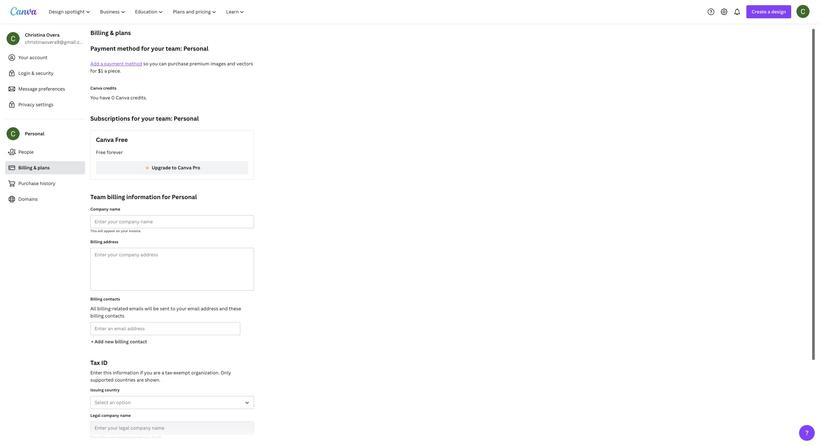 Task type: vqa. For each thing, say whether or not it's contained in the screenshot.
ADD YOUR BRAND FONTS IN BRAND KIT 'button'
no



Task type: locate. For each thing, give the bounding box(es) containing it.
free forever
[[96, 149, 123, 156]]

and left these
[[220, 306, 228, 312]]

name right the at the bottom of the page
[[107, 436, 116, 440]]

this
[[104, 370, 112, 376]]

people link
[[5, 146, 85, 159]]

0 vertical spatial address
[[103, 239, 118, 245]]

and
[[227, 61, 236, 67], [220, 306, 228, 312]]

so
[[143, 61, 149, 67]]

0 vertical spatial are
[[153, 370, 161, 376]]

1 vertical spatial team:
[[156, 115, 172, 123]]

billing-
[[97, 306, 112, 312]]

select an option
[[95, 400, 131, 406]]

under
[[134, 436, 143, 440]]

billing & plans up purchase history
[[18, 165, 50, 171]]

Enter your legal company name text field
[[95, 423, 250, 435]]

piece.
[[108, 68, 121, 74]]

team
[[90, 193, 106, 201]]

this left is
[[90, 436, 97, 440]]

purchase
[[18, 181, 39, 187]]

to inside "upgrade to canva pro" button
[[172, 165, 177, 171]]

1 vertical spatial you
[[144, 370, 152, 376]]

shown.
[[145, 377, 161, 384]]

0 vertical spatial to
[[172, 165, 177, 171]]

method
[[117, 45, 140, 52], [125, 61, 142, 67]]

0 vertical spatial free
[[115, 136, 128, 144]]

1 this from the top
[[90, 229, 97, 234]]

for
[[141, 45, 150, 52], [90, 68, 97, 74], [132, 115, 140, 123], [162, 193, 171, 201]]

and inside all billing-related emails will be sent to your email address and these billing contacts
[[220, 306, 228, 312]]

billing up company name
[[107, 193, 125, 201]]

create a design button
[[747, 5, 792, 18]]

message preferences
[[18, 86, 65, 92]]

you inside "tax id enter this information if you are a tax-exempt organization. only supported countries are shown."
[[144, 370, 152, 376]]

1 vertical spatial will
[[145, 306, 152, 312]]

will left be
[[145, 306, 152, 312]]

1 vertical spatial billing
[[90, 313, 104, 319]]

1 vertical spatial to
[[171, 306, 175, 312]]

canva left pro
[[178, 165, 192, 171]]

this up billing address
[[90, 229, 97, 234]]

name down option
[[120, 413, 131, 419]]

method up "add a payment method"
[[117, 45, 140, 52]]

1 horizontal spatial billing & plans
[[90, 29, 131, 37]]

id.
[[158, 436, 162, 440]]

you
[[90, 95, 99, 101]]

canva
[[90, 86, 102, 91], [116, 95, 129, 101], [96, 136, 114, 144], [178, 165, 192, 171]]

1 vertical spatial and
[[220, 306, 228, 312]]

1 vertical spatial billing & plans
[[18, 165, 50, 171]]

free up forever
[[115, 136, 128, 144]]

canva free
[[96, 136, 128, 144]]

0 horizontal spatial will
[[98, 229, 103, 234]]

supported
[[90, 377, 114, 384]]

top level navigation element
[[45, 5, 250, 18]]

contacts up billing-
[[103, 297, 120, 302]]

billing & plans up payment
[[90, 29, 131, 37]]

add right +
[[95, 339, 104, 345]]

company
[[101, 413, 119, 419]]

0 vertical spatial &
[[110, 29, 114, 37]]

personal
[[184, 45, 209, 52], [174, 115, 199, 123], [25, 131, 44, 137], [172, 193, 197, 201]]

a
[[768, 9, 771, 15], [101, 61, 103, 67], [104, 68, 107, 74], [162, 370, 164, 376]]

0 vertical spatial and
[[227, 61, 236, 67]]

these
[[229, 306, 241, 312]]

name
[[110, 207, 120, 212], [120, 413, 131, 419], [107, 436, 116, 440]]

your
[[18, 54, 28, 61]]

billing
[[107, 193, 125, 201], [90, 313, 104, 319], [115, 339, 129, 345]]

free
[[115, 136, 128, 144], [96, 149, 106, 156]]

billing & plans
[[90, 29, 131, 37], [18, 165, 50, 171]]

login & security
[[18, 70, 54, 76]]

billing down all
[[90, 313, 104, 319]]

people
[[18, 149, 34, 155]]

& up purchase history
[[33, 165, 37, 171]]

can
[[159, 61, 167, 67]]

this for this will appear on your invoice.
[[90, 229, 97, 234]]

purchase history link
[[5, 177, 85, 190]]

contacts down related
[[105, 313, 124, 319]]

&
[[110, 29, 114, 37], [31, 70, 35, 76], [33, 165, 37, 171]]

to right upgrade
[[172, 165, 177, 171]]

1 horizontal spatial will
[[145, 306, 152, 312]]

invoice.
[[129, 229, 141, 234]]

& up payment
[[110, 29, 114, 37]]

1 vertical spatial are
[[137, 377, 144, 384]]

christina overa image
[[797, 5, 810, 18]]

your left email
[[177, 306, 187, 312]]

billing up all
[[90, 297, 102, 302]]

name right company
[[110, 207, 120, 212]]

free left forever
[[96, 149, 106, 156]]

a left design
[[768, 9, 771, 15]]

0 horizontal spatial are
[[137, 377, 144, 384]]

message preferences link
[[5, 83, 85, 96]]

2 this from the top
[[90, 436, 97, 440]]

security
[[36, 70, 54, 76]]

upgrade to canva pro
[[152, 165, 200, 171]]

billing down 'this will appear on your invoice.'
[[90, 239, 102, 245]]

are
[[153, 370, 161, 376], [137, 377, 144, 384]]

0 vertical spatial name
[[110, 207, 120, 212]]

you inside the so you can purchase premium images and vectors for $1 a piece.
[[150, 61, 158, 67]]

0 vertical spatial you
[[150, 61, 158, 67]]

1 vertical spatial address
[[201, 306, 218, 312]]

& for the billing & plans link
[[33, 165, 37, 171]]

1 vertical spatial information
[[113, 370, 139, 376]]

for left $1
[[90, 68, 97, 74]]

payment
[[90, 45, 116, 52]]

forever
[[107, 149, 123, 156]]

your
[[151, 45, 164, 52], [141, 115, 155, 123], [121, 229, 128, 234], [177, 306, 187, 312], [144, 436, 151, 440]]

credits
[[103, 86, 117, 91]]

exempt
[[174, 370, 190, 376]]

Enter an email address text field
[[95, 323, 236, 335]]

0 vertical spatial information
[[126, 193, 161, 201]]

your account link
[[5, 51, 85, 64]]

plans
[[115, 29, 131, 37], [38, 165, 50, 171]]

information
[[126, 193, 161, 201], [113, 370, 139, 376]]

a right $1
[[104, 68, 107, 74]]

you right the if
[[144, 370, 152, 376]]

privacy
[[18, 102, 35, 108]]

+ add new billing contact
[[91, 339, 147, 345]]

christina overa christinaovera9@gmail.com
[[25, 32, 87, 45]]

0 horizontal spatial free
[[96, 149, 106, 156]]

2 vertical spatial name
[[107, 436, 116, 440]]

1 horizontal spatial address
[[201, 306, 218, 312]]

1 vertical spatial &
[[31, 70, 35, 76]]

address right email
[[201, 306, 218, 312]]

0 vertical spatial billing
[[107, 193, 125, 201]]

and right images
[[227, 61, 236, 67]]

0 vertical spatial billing & plans
[[90, 29, 131, 37]]

the
[[101, 436, 106, 440]]

for up "so"
[[141, 45, 150, 52]]

select
[[95, 400, 109, 406]]

billing address
[[90, 239, 118, 245]]

a inside "tax id enter this information if you are a tax-exempt organization. only supported countries are shown."
[[162, 370, 164, 376]]

0 vertical spatial add
[[90, 61, 99, 67]]

Select an option button
[[90, 397, 254, 410]]

0 horizontal spatial address
[[103, 239, 118, 245]]

you right "so"
[[150, 61, 158, 67]]

team billing information for personal
[[90, 193, 197, 201]]

so you can purchase premium images and vectors for $1 a piece.
[[90, 61, 253, 74]]

+ add new billing contact button
[[90, 336, 148, 349]]

add inside 'button'
[[95, 339, 104, 345]]

method left "so"
[[125, 61, 142, 67]]

add up $1
[[90, 61, 99, 67]]

1 vertical spatial plans
[[38, 165, 50, 171]]

1 vertical spatial this
[[90, 436, 97, 440]]

will left appear
[[98, 229, 103, 234]]

payment method for your team: personal
[[90, 45, 209, 52]]

are up shown.
[[153, 370, 161, 376]]

2 vertical spatial &
[[33, 165, 37, 171]]

organization.
[[191, 370, 220, 376]]

1 vertical spatial add
[[95, 339, 104, 345]]

0 vertical spatial will
[[98, 229, 103, 234]]

purchase history
[[18, 181, 55, 187]]

1 vertical spatial contacts
[[105, 313, 124, 319]]

purchase
[[168, 61, 189, 67]]

credits.
[[131, 95, 147, 101]]

1 vertical spatial free
[[96, 149, 106, 156]]

this
[[90, 229, 97, 234], [90, 436, 97, 440]]

& right login at left top
[[31, 70, 35, 76]]

1 horizontal spatial plans
[[115, 29, 131, 37]]

for down credits.
[[132, 115, 140, 123]]

canva credits
[[90, 86, 117, 91]]

upgrade
[[152, 165, 171, 171]]

contacts inside all billing-related emails will be sent to your email address and these billing contacts
[[105, 313, 124, 319]]

0 vertical spatial this
[[90, 229, 97, 234]]

are down the if
[[137, 377, 144, 384]]

Enter your company name text field
[[95, 216, 250, 228]]

2 vertical spatial billing
[[115, 339, 129, 345]]

plans up payment
[[115, 29, 131, 37]]

billing inside 'button'
[[115, 339, 129, 345]]

billing
[[90, 29, 109, 37], [18, 165, 32, 171], [90, 239, 102, 245], [90, 297, 102, 302]]

billing contacts
[[90, 297, 120, 302]]

address down appear
[[103, 239, 118, 245]]

to inside all billing-related emails will be sent to your email address and these billing contacts
[[171, 306, 175, 312]]

1 horizontal spatial are
[[153, 370, 161, 376]]

billing right the new
[[115, 339, 129, 345]]

to right sent
[[171, 306, 175, 312]]

plans down people link
[[38, 165, 50, 171]]

0 horizontal spatial plans
[[38, 165, 50, 171]]

a left tax-
[[162, 370, 164, 376]]



Task type: describe. For each thing, give the bounding box(es) containing it.
add a payment method
[[90, 61, 142, 67]]

canva inside button
[[178, 165, 192, 171]]

0 vertical spatial plans
[[115, 29, 131, 37]]

your up the can
[[151, 45, 164, 52]]

address inside all billing-related emails will be sent to your email address and these billing contacts
[[201, 306, 218, 312]]

all
[[90, 306, 96, 312]]

legal
[[90, 413, 101, 419]]

0 vertical spatial method
[[117, 45, 140, 52]]

information inside "tax id enter this information if you are a tax-exempt organization. only supported countries are shown."
[[113, 370, 139, 376]]

on
[[116, 229, 120, 234]]

message
[[18, 86, 37, 92]]

for inside the so you can purchase premium images and vectors for $1 a piece.
[[90, 68, 97, 74]]

have
[[100, 95, 110, 101]]

and inside the so you can purchase premium images and vectors for $1 a piece.
[[227, 61, 236, 67]]

0
[[111, 95, 115, 101]]

your inside all billing-related emails will be sent to your email address and these billing contacts
[[177, 306, 187, 312]]

your right on
[[121, 229, 128, 234]]

billing up payment
[[90, 29, 109, 37]]

preferences
[[39, 86, 65, 92]]

0 horizontal spatial billing & plans
[[18, 165, 50, 171]]

premium
[[190, 61, 210, 67]]

your account
[[18, 54, 48, 61]]

vectors
[[237, 61, 253, 67]]

0 vertical spatial contacts
[[103, 297, 120, 302]]

be
[[153, 306, 159, 312]]

images
[[211, 61, 226, 67]]

settings
[[36, 102, 53, 108]]

tax id enter this information if you are a tax-exempt organization. only supported countries are shown.
[[90, 359, 231, 384]]

legal company name
[[90, 413, 131, 419]]

billing inside all billing-related emails will be sent to your email address and these billing contacts
[[90, 313, 104, 319]]

canva up the "you"
[[90, 86, 102, 91]]

account
[[30, 54, 48, 61]]

payment
[[104, 61, 124, 67]]

history
[[40, 181, 55, 187]]

billing & plans link
[[5, 162, 85, 175]]

christinaovera9@gmail.com
[[25, 39, 87, 45]]

company name
[[90, 207, 120, 212]]

login & security link
[[5, 67, 85, 80]]

& for login & security link
[[31, 70, 35, 76]]

option
[[116, 400, 131, 406]]

enter
[[90, 370, 102, 376]]

1 vertical spatial name
[[120, 413, 131, 419]]

issuing country
[[90, 388, 120, 393]]

+
[[91, 339, 93, 345]]

related
[[112, 306, 128, 312]]

an
[[110, 400, 115, 406]]

canva up free forever
[[96, 136, 114, 144]]

all billing-related emails will be sent to your email address and these billing contacts
[[90, 306, 241, 319]]

this is the name registered under your tax id.
[[90, 436, 162, 440]]

domains link
[[5, 193, 85, 206]]

subscriptions
[[90, 115, 130, 123]]

if
[[140, 370, 143, 376]]

tax
[[90, 359, 100, 367]]

pro
[[193, 165, 200, 171]]

login
[[18, 70, 30, 76]]

upgrade to canva pro button
[[96, 162, 249, 175]]

add a payment method link
[[90, 61, 142, 67]]

overa
[[46, 32, 60, 38]]

your left tax
[[144, 436, 151, 440]]

new
[[105, 339, 114, 345]]

1 vertical spatial method
[[125, 61, 142, 67]]

for up enter your company name text field
[[162, 193, 171, 201]]

tax-
[[165, 370, 174, 376]]

subscriptions for your team: personal
[[90, 115, 199, 123]]

tax
[[152, 436, 157, 440]]

country
[[105, 388, 120, 393]]

is
[[98, 436, 100, 440]]

privacy settings
[[18, 102, 53, 108]]

only
[[221, 370, 231, 376]]

id
[[101, 359, 108, 367]]

registered
[[117, 436, 133, 440]]

a inside create a design dropdown button
[[768, 9, 771, 15]]

countries
[[115, 377, 136, 384]]

a inside the so you can purchase premium images and vectors for $1 a piece.
[[104, 68, 107, 74]]

issuing
[[90, 388, 104, 393]]

create
[[752, 9, 767, 15]]

contact
[[130, 339, 147, 345]]

Enter your company address text field
[[91, 249, 254, 291]]

company
[[90, 207, 109, 212]]

1 horizontal spatial free
[[115, 136, 128, 144]]

a up $1
[[101, 61, 103, 67]]

will inside all billing-related emails will be sent to your email address and these billing contacts
[[145, 306, 152, 312]]

0 vertical spatial team:
[[166, 45, 182, 52]]

design
[[772, 9, 787, 15]]

this for this is the name registered under your tax id.
[[90, 436, 97, 440]]

your down credits.
[[141, 115, 155, 123]]

create a design
[[752, 9, 787, 15]]

christina
[[25, 32, 45, 38]]

appear
[[104, 229, 115, 234]]

domains
[[18, 196, 38, 202]]

canva right "0"
[[116, 95, 129, 101]]

billing down people on the left of the page
[[18, 165, 32, 171]]

emails
[[129, 306, 144, 312]]

privacy settings link
[[5, 98, 85, 111]]

this will appear on your invoice.
[[90, 229, 141, 234]]

email
[[188, 306, 200, 312]]

you have 0 canva credits.
[[90, 95, 147, 101]]



